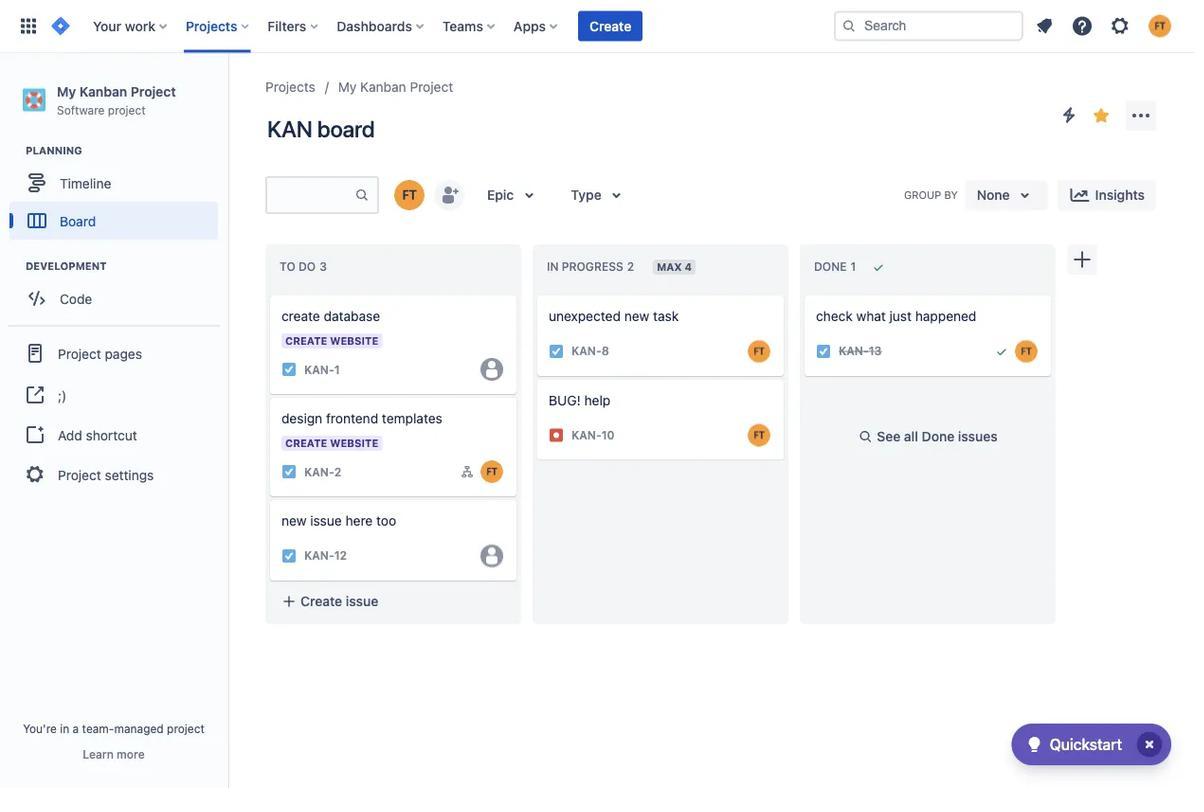 Task type: locate. For each thing, give the bounding box(es) containing it.
1 horizontal spatial projects
[[265, 79, 315, 95]]

2 vertical spatial task image
[[282, 549, 297, 564]]

kan-10
[[572, 429, 615, 442]]

1 horizontal spatial my
[[338, 79, 357, 95]]

more image
[[1130, 104, 1153, 127]]

max 4
[[657, 261, 692, 273]]

0 horizontal spatial new
[[282, 513, 307, 529]]

see all done issues
[[877, 429, 998, 444]]

1 unassigned image from the top
[[481, 358, 503, 381]]

projects inside popup button
[[186, 18, 237, 34]]

insights button
[[1058, 180, 1156, 210]]

see
[[877, 429, 901, 444]]

task image left 'kan-12' link on the left
[[282, 549, 297, 564]]

in
[[60, 722, 69, 736]]

0 horizontal spatial done
[[814, 260, 847, 274]]

new left task
[[624, 309, 650, 324]]

create inside 'button'
[[590, 18, 632, 34]]

1 horizontal spatial done
[[922, 429, 955, 444]]

task image left kan-8 link
[[549, 344, 564, 359]]

0 vertical spatial task image
[[549, 344, 564, 359]]

task image
[[549, 344, 564, 359], [282, 464, 297, 480]]

development group
[[9, 259, 227, 323]]

kan-
[[572, 345, 602, 358], [839, 345, 869, 358], [304, 363, 334, 376], [572, 429, 602, 442], [304, 465, 334, 479], [304, 550, 334, 563]]

project down primary element
[[410, 79, 453, 95]]

1 vertical spatial done
[[922, 429, 955, 444]]

group containing project pages
[[8, 325, 220, 502]]

kan- inside kan-13 link
[[839, 345, 869, 358]]

1 horizontal spatial new
[[624, 309, 650, 324]]

project inside my kanban project software project
[[131, 83, 176, 99]]

project inside the project settings link
[[58, 467, 101, 483]]

check
[[816, 309, 853, 324]]

progress
[[562, 260, 624, 274]]

my for my kanban project
[[338, 79, 357, 95]]

kan- for check what just happened
[[839, 345, 869, 358]]

13
[[869, 345, 882, 358]]

1 create issue image from the left
[[526, 282, 549, 305]]

project down work
[[131, 83, 176, 99]]

kan- inside 'kan-12' link
[[304, 550, 334, 563]]

0 horizontal spatial task image
[[282, 464, 297, 480]]

kan- inside kan-1 link
[[304, 363, 334, 376]]

1 vertical spatial project
[[167, 722, 205, 736]]

kanban up software
[[79, 83, 127, 99]]

kan- up design
[[304, 363, 334, 376]]

create issue image down to
[[259, 282, 282, 305]]

project inside the my kanban project link
[[410, 79, 453, 95]]

0 horizontal spatial project
[[108, 103, 146, 116]]

1 vertical spatial issue
[[346, 594, 378, 609]]

your profile and settings image
[[1149, 15, 1172, 37]]

issue down the 12
[[346, 594, 378, 609]]

0 vertical spatial task image
[[816, 344, 831, 359]]

create issue image for new issue here too
[[259, 487, 282, 510]]

bug! help
[[549, 393, 611, 408]]

1 vertical spatial projects
[[265, 79, 315, 95]]

kan board
[[267, 116, 375, 142]]

done
[[814, 260, 847, 274], [922, 429, 955, 444]]

0 vertical spatial create
[[590, 18, 632, 34]]

more
[[117, 748, 145, 761]]

kanban for my kanban project
[[360, 79, 406, 95]]

type
[[571, 187, 602, 203]]

kan- down new issue here too
[[304, 550, 334, 563]]

task image left kan-2 link
[[282, 464, 297, 480]]

code link
[[9, 280, 218, 318]]

0 vertical spatial issue
[[310, 513, 342, 529]]

my kanban project software project
[[57, 83, 176, 116]]

project right software
[[108, 103, 146, 116]]

2 vertical spatial create issue image
[[259, 487, 282, 510]]

1 vertical spatial task image
[[282, 464, 297, 480]]

projects for projects popup button
[[186, 18, 237, 34]]

kan- down unexpected
[[572, 345, 602, 358]]

learn more button
[[83, 747, 145, 762]]

projects link
[[265, 76, 315, 99]]

banner
[[0, 0, 1194, 53]]

3 create issue image from the top
[[259, 487, 282, 510]]

quickstart
[[1050, 736, 1122, 754]]

0 horizontal spatial create issue image
[[526, 282, 549, 305]]

0 vertical spatial create issue image
[[259, 282, 282, 305]]

search image
[[842, 18, 857, 34]]

primary element
[[11, 0, 834, 53]]

planning group
[[9, 143, 227, 246]]

apps
[[514, 18, 546, 34]]

0 horizontal spatial assignee: funky town image
[[748, 340, 771, 363]]

create issue image up design
[[259, 385, 282, 408]]

1 horizontal spatial assignee: funky town image
[[1015, 340, 1038, 363]]

issue
[[310, 513, 342, 529], [346, 594, 378, 609]]

dashboards button
[[331, 11, 431, 41]]

projects
[[186, 18, 237, 34], [265, 79, 315, 95]]

projects up the sidebar navigation image
[[186, 18, 237, 34]]

issue left here
[[310, 513, 342, 529]]

kan-8 link
[[572, 343, 609, 360]]

my for my kanban project software project
[[57, 83, 76, 99]]

1 horizontal spatial task image
[[549, 344, 564, 359]]

my kanban project
[[338, 79, 453, 95]]

software
[[57, 103, 105, 116]]

Search field
[[834, 11, 1024, 41]]

kan- up new issue here too
[[304, 465, 334, 479]]

create
[[590, 18, 632, 34], [300, 594, 342, 609]]

create for create
[[590, 18, 632, 34]]

0 horizontal spatial assignee: funky town image
[[481, 461, 503, 483]]

create issue image
[[526, 282, 549, 305], [793, 282, 816, 305]]

kan- inside kan-10 link
[[572, 429, 602, 442]]

create issue image for check what just happened
[[793, 282, 816, 305]]

issue for new
[[310, 513, 342, 529]]

done up the check on the right of the page
[[814, 260, 847, 274]]

your
[[93, 18, 121, 34]]

my up board
[[338, 79, 357, 95]]

1 vertical spatial task image
[[282, 362, 297, 377]]

project inside my kanban project software project
[[108, 103, 146, 116]]

2 create issue image from the left
[[793, 282, 816, 305]]

project
[[410, 79, 453, 95], [131, 83, 176, 99], [58, 346, 101, 361], [58, 467, 101, 483]]

1 vertical spatial unassigned image
[[481, 545, 503, 568]]

8
[[602, 345, 609, 358]]

1 vertical spatial assignee: funky town image
[[481, 461, 503, 483]]

assignee: funky town image
[[748, 424, 771, 447], [481, 461, 503, 483]]

my inside my kanban project software project
[[57, 83, 76, 99]]

0 horizontal spatial kanban
[[79, 83, 127, 99]]

2 unassigned image from the top
[[481, 545, 503, 568]]

kan-12
[[304, 550, 347, 563]]

create issue image
[[259, 282, 282, 305], [259, 385, 282, 408], [259, 487, 282, 510]]

create for create issue
[[300, 594, 342, 609]]

new up kan-12
[[282, 513, 307, 529]]

create issue image down the in
[[526, 282, 549, 305]]

0 horizontal spatial create
[[300, 594, 342, 609]]

in progress element
[[547, 260, 638, 274]]

task image left kan-1 link
[[282, 362, 297, 377]]

1 horizontal spatial assignee: funky town image
[[748, 424, 771, 447]]

kan- inside kan-8 link
[[572, 345, 602, 358]]

task image left kan-13 link
[[816, 344, 831, 359]]

quickstart button
[[1012, 724, 1172, 766]]

too
[[376, 513, 396, 529]]

kan- down what
[[839, 345, 869, 358]]

kan- right bug icon
[[572, 429, 602, 442]]

;) link
[[8, 375, 220, 416]]

create inside button
[[300, 594, 342, 609]]

issue inside button
[[346, 594, 378, 609]]

1 vertical spatial new
[[282, 513, 307, 529]]

1 vertical spatial create issue image
[[259, 385, 282, 408]]

create down 'kan-12' link on the left
[[300, 594, 342, 609]]

0 horizontal spatial my
[[57, 83, 76, 99]]

star kan board image
[[1090, 104, 1113, 127]]

kanban up board
[[360, 79, 406, 95]]

done image
[[994, 344, 1010, 359]]

create issue image up new issue here too
[[259, 487, 282, 510]]

create issue image up the check on the right of the page
[[793, 282, 816, 305]]

my up software
[[57, 83, 76, 99]]

Search this board text field
[[267, 178, 355, 212]]

1 horizontal spatial kanban
[[360, 79, 406, 95]]

check image
[[1023, 734, 1046, 756]]

project down add
[[58, 467, 101, 483]]

kan- for unexpected new task
[[572, 345, 602, 358]]

kan-2 link
[[304, 464, 341, 480]]

done right all
[[922, 429, 955, 444]]

2 create issue image from the top
[[259, 385, 282, 408]]

0 horizontal spatial projects
[[186, 18, 237, 34]]

1 horizontal spatial project
[[167, 722, 205, 736]]

apps button
[[508, 11, 565, 41]]

add shortcut
[[58, 427, 137, 443]]

jira software image
[[49, 15, 72, 37], [49, 15, 72, 37]]

project right "managed"
[[167, 722, 205, 736]]

1 horizontal spatial create
[[590, 18, 632, 34]]

your work button
[[87, 11, 174, 41]]

bug!
[[549, 393, 581, 408]]

1 horizontal spatial create issue image
[[793, 282, 816, 305]]

dismiss quickstart image
[[1135, 730, 1165, 760]]

projects up the kan
[[265, 79, 315, 95]]

1 create issue image from the top
[[259, 282, 282, 305]]

timeline link
[[9, 164, 218, 202]]

4
[[685, 261, 692, 273]]

type button
[[560, 180, 640, 210]]

kan-10 link
[[572, 428, 615, 444]]

0 vertical spatial projects
[[186, 18, 237, 34]]

1 vertical spatial create
[[300, 594, 342, 609]]

project left the pages
[[58, 346, 101, 361]]

create database
[[282, 309, 380, 324]]

new
[[624, 309, 650, 324], [282, 513, 307, 529]]

0 horizontal spatial issue
[[310, 513, 342, 529]]

notifications image
[[1033, 15, 1056, 37]]

issues
[[958, 429, 998, 444]]

0 vertical spatial project
[[108, 103, 146, 116]]

kan-1 link
[[304, 362, 340, 378]]

my
[[338, 79, 357, 95], [57, 83, 76, 99]]

do
[[299, 260, 316, 274]]

none button
[[966, 180, 1048, 210]]

create button
[[578, 11, 643, 41]]

unassigned image for kan-12
[[481, 545, 503, 568]]

0 vertical spatial unassigned image
[[481, 358, 503, 381]]

group
[[8, 325, 220, 502]]

a
[[73, 722, 79, 736]]

board
[[317, 116, 375, 142]]

kanban inside my kanban project software project
[[79, 83, 127, 99]]

unassigned image
[[481, 358, 503, 381], [481, 545, 503, 568]]

assignee: funky town image
[[748, 340, 771, 363], [1015, 340, 1038, 363]]

task image
[[816, 344, 831, 359], [282, 362, 297, 377], [282, 549, 297, 564]]

1 horizontal spatial issue
[[346, 594, 378, 609]]

create right apps dropdown button at left top
[[590, 18, 632, 34]]

kan-13 link
[[839, 343, 882, 360]]



Task type: describe. For each thing, give the bounding box(es) containing it.
help image
[[1071, 15, 1094, 37]]

create issue
[[300, 594, 378, 609]]

task image for new issue here too
[[282, 549, 297, 564]]

teams
[[443, 18, 483, 34]]

1 assignee: funky town image from the left
[[748, 340, 771, 363]]

design frontend templates
[[282, 411, 443, 427]]

epic button
[[476, 180, 552, 210]]

funky town image
[[394, 180, 425, 210]]

check what just happened
[[816, 309, 977, 324]]

my kanban project link
[[338, 76, 453, 99]]

bug image
[[549, 428, 564, 443]]

board
[[60, 213, 96, 229]]

in
[[547, 260, 559, 274]]

epic
[[487, 187, 514, 203]]

task image for kan-2
[[282, 464, 297, 480]]

shortcut
[[86, 427, 137, 443]]

insights
[[1095, 187, 1145, 203]]

projects button
[[180, 11, 256, 41]]

done element
[[814, 260, 860, 274]]

project settings link
[[8, 454, 220, 496]]

insights image
[[1069, 184, 1092, 207]]

dashboards
[[337, 18, 412, 34]]

kan-12 link
[[304, 548, 347, 564]]

pages
[[105, 346, 142, 361]]

task image for kan-8
[[549, 344, 564, 359]]

what
[[856, 309, 886, 324]]

project pages link
[[8, 333, 220, 375]]

templates
[[382, 411, 443, 427]]

settings image
[[1109, 15, 1132, 37]]

1
[[334, 363, 340, 376]]

max
[[657, 261, 682, 273]]

new issue here too
[[282, 513, 396, 529]]

you're in a team-managed project
[[23, 722, 205, 736]]

kan- for new issue here too
[[304, 550, 334, 563]]

10
[[602, 429, 615, 442]]

unexpected new task
[[549, 309, 679, 324]]

unassigned image for kan-1
[[481, 358, 503, 381]]

12
[[334, 550, 347, 563]]

just
[[890, 309, 912, 324]]

2
[[334, 465, 341, 479]]

planning
[[26, 145, 82, 157]]

group by
[[904, 189, 958, 201]]

done inside "link"
[[922, 429, 955, 444]]

automations menu button icon image
[[1058, 104, 1081, 127]]

all
[[904, 429, 918, 444]]

help
[[584, 393, 611, 408]]

project settings
[[58, 467, 154, 483]]

your work
[[93, 18, 155, 34]]

kan-13
[[839, 345, 882, 358]]

task
[[653, 309, 679, 324]]

teams button
[[437, 11, 502, 41]]

kan- inside kan-2 link
[[304, 465, 334, 479]]

filters
[[268, 18, 306, 34]]

banner containing your work
[[0, 0, 1194, 53]]

to do
[[280, 260, 316, 274]]

add shortcut button
[[8, 416, 220, 454]]

create issue image for create database
[[259, 282, 282, 305]]

create issue image for design frontend templates
[[259, 385, 282, 408]]

kan-8
[[572, 345, 609, 358]]

you're
[[23, 722, 57, 736]]

task image for check what just happened
[[816, 344, 831, 359]]

filters button
[[262, 11, 325, 41]]

group
[[904, 189, 941, 201]]

here
[[346, 513, 373, 529]]

learn more
[[83, 748, 145, 761]]

timeline
[[60, 175, 111, 191]]

0 vertical spatial new
[[624, 309, 650, 324]]

0 vertical spatial assignee: funky town image
[[748, 424, 771, 447]]

done image
[[994, 344, 1010, 359]]

see all done issues link
[[847, 425, 1009, 448]]

database
[[324, 309, 380, 324]]

team-
[[82, 722, 114, 736]]

create column image
[[1071, 248, 1094, 271]]

project inside project pages link
[[58, 346, 101, 361]]

development
[[26, 260, 107, 273]]

kan
[[267, 116, 312, 142]]

by
[[944, 189, 958, 201]]

work
[[125, 18, 155, 34]]

0 of 1 child issues complete image
[[460, 464, 475, 480]]

add people image
[[438, 184, 461, 207]]

projects for projects link
[[265, 79, 315, 95]]

unexpected
[[549, 309, 621, 324]]

learn
[[83, 748, 114, 761]]

to
[[280, 260, 295, 274]]

add
[[58, 427, 82, 443]]

kan- for bug! help
[[572, 429, 602, 442]]

frontend
[[326, 411, 378, 427]]

create issue button
[[270, 585, 517, 619]]

development image
[[3, 255, 26, 278]]

code
[[60, 291, 92, 306]]

kan-2
[[304, 465, 341, 479]]

kanban for my kanban project software project
[[79, 83, 127, 99]]

board link
[[9, 202, 218, 240]]

appswitcher icon image
[[17, 15, 40, 37]]

2 assignee: funky town image from the left
[[1015, 340, 1038, 363]]

in progress
[[547, 260, 624, 274]]

issue for create
[[346, 594, 378, 609]]

none
[[977, 187, 1010, 203]]

0 vertical spatial done
[[814, 260, 847, 274]]

to do element
[[280, 260, 331, 274]]

create issue image for unexpected new task
[[526, 282, 549, 305]]

0 of 1 child issues complete image
[[460, 464, 475, 480]]

happened
[[915, 309, 977, 324]]

managed
[[114, 722, 164, 736]]

planning image
[[3, 140, 26, 162]]

sidebar navigation image
[[207, 76, 248, 114]]



Task type: vqa. For each thing, say whether or not it's contained in the screenshot.
Apps "Popup Button"
yes



